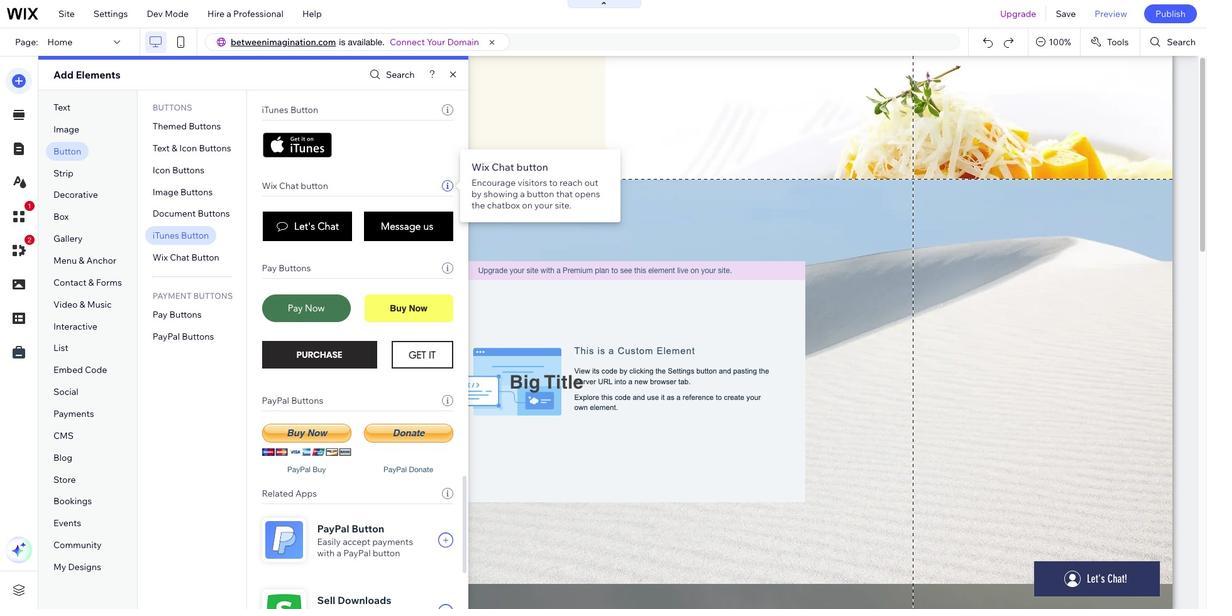 Task type: describe. For each thing, give the bounding box(es) containing it.
donate
[[409, 466, 433, 475]]

cms
[[53, 431, 74, 442]]

mode
[[165, 8, 189, 19]]

wix for wix chat button encourage visitors to reach out by showing a button that opens the chatbox on your site.
[[472, 161, 489, 174]]

& for video
[[80, 299, 85, 310]]

list
[[53, 343, 68, 354]]

image for image buttons
[[153, 187, 179, 198]]

0 horizontal spatial search button
[[367, 66, 415, 84]]

& for menu
[[79, 255, 85, 267]]

gallery
[[53, 233, 83, 245]]

site.
[[555, 200, 572, 211]]

hire
[[208, 8, 225, 19]]

that
[[556, 189, 573, 200]]

1
[[28, 202, 31, 210]]

easily
[[317, 537, 341, 548]]

blog
[[53, 453, 72, 464]]

save
[[1056, 8, 1076, 19]]

forms
[[96, 277, 122, 289]]

chat for wix chat button encourage visitors to reach out by showing a button that opens the chatbox on your site.
[[492, 161, 514, 174]]

100%
[[1049, 36, 1071, 48]]

embed
[[53, 365, 83, 376]]

a inside "wix chat button encourage visitors to reach out by showing a button that opens the chatbox on your site."
[[520, 189, 525, 200]]

icon buttons
[[153, 165, 204, 176]]

betweenimagination.com
[[231, 36, 336, 48]]

on
[[522, 200, 533, 211]]

1 vertical spatial pay
[[153, 309, 168, 321]]

interactive
[[53, 321, 97, 332]]

1 horizontal spatial paypal buttons
[[262, 396, 323, 407]]

chatbox
[[487, 200, 520, 211]]

accept
[[343, 537, 370, 548]]

store
[[53, 475, 76, 486]]

add elements
[[53, 69, 121, 81]]

save button
[[1047, 0, 1086, 28]]

visitors
[[518, 177, 547, 189]]

video & music
[[53, 299, 112, 310]]

dev
[[147, 8, 163, 19]]

music
[[87, 299, 112, 310]]

opens
[[575, 189, 600, 200]]

payment buttons
[[153, 291, 233, 301]]

text & icon buttons
[[153, 143, 231, 154]]

is available. connect your domain
[[339, 36, 479, 48]]

100% button
[[1029, 28, 1080, 56]]

image for image
[[53, 124, 79, 135]]

code
[[85, 365, 107, 376]]

elements
[[76, 69, 121, 81]]

document
[[153, 208, 196, 220]]

0 vertical spatial search button
[[1141, 28, 1207, 56]]

events
[[53, 518, 81, 530]]

contact & forms
[[53, 277, 122, 289]]

paypal donate
[[384, 466, 433, 475]]

video
[[53, 299, 78, 310]]

preview
[[1095, 8, 1127, 19]]

& for contact
[[88, 277, 94, 289]]

publish button
[[1144, 4, 1197, 23]]

1 vertical spatial pay buttons
[[153, 309, 202, 321]]

0 vertical spatial pay buttons
[[262, 263, 311, 274]]

bookings
[[53, 496, 92, 508]]

encourage
[[472, 177, 516, 189]]

sell
[[317, 595, 335, 607]]

strip
[[53, 168, 73, 179]]

wix chat button
[[153, 252, 219, 264]]

the
[[472, 200, 485, 211]]

1 horizontal spatial search
[[1167, 36, 1196, 48]]

buy
[[313, 466, 326, 475]]

downloads
[[338, 595, 391, 607]]

wix chat button
[[262, 180, 328, 192]]

social
[[53, 387, 78, 398]]

a inside paypal button easily accept payments with a paypal button
[[337, 548, 342, 560]]

document buttons
[[153, 208, 230, 220]]

payments
[[372, 537, 413, 548]]

payment
[[153, 291, 192, 301]]

button inside paypal button easily accept payments with a paypal button
[[373, 548, 400, 560]]

anchor
[[87, 255, 116, 267]]

themed
[[153, 121, 187, 132]]



Task type: vqa. For each thing, say whether or not it's contained in the screenshot.
the 'Related' associated with Related Products
no



Task type: locate. For each thing, give the bounding box(es) containing it.
related apps
[[262, 489, 317, 500]]

wix for wix chat button
[[262, 180, 277, 192]]

& for text
[[172, 143, 177, 154]]

1 vertical spatial chat
[[279, 180, 299, 192]]

0 vertical spatial itunes
[[262, 104, 288, 116]]

apps
[[295, 489, 317, 500]]

box
[[53, 211, 69, 223]]

connect
[[390, 36, 425, 48]]

paypal buy
[[287, 466, 326, 475]]

2 vertical spatial wix
[[153, 252, 168, 264]]

0 horizontal spatial text
[[53, 102, 71, 113]]

menu
[[53, 255, 77, 267]]

button inside paypal button easily accept payments with a paypal button
[[352, 523, 384, 536]]

sell downloads
[[317, 595, 391, 607]]

button
[[290, 104, 318, 116], [53, 146, 81, 157], [181, 230, 209, 242], [192, 252, 219, 264], [352, 523, 384, 536]]

site
[[58, 8, 75, 19]]

1 horizontal spatial itunes button
[[262, 104, 318, 116]]

with
[[317, 548, 335, 560]]

embed code
[[53, 365, 107, 376]]

1 horizontal spatial pay buttons
[[262, 263, 311, 274]]

text for text & icon buttons
[[153, 143, 170, 154]]

decorative
[[53, 190, 98, 201]]

help
[[302, 8, 322, 19]]

image up document
[[153, 187, 179, 198]]

your
[[427, 36, 445, 48]]

buttons
[[153, 103, 192, 113], [189, 121, 221, 132], [199, 143, 231, 154], [172, 165, 204, 176], [181, 187, 213, 198], [198, 208, 230, 220], [279, 263, 311, 274], [193, 291, 233, 301], [169, 309, 202, 321], [182, 331, 214, 343], [291, 396, 323, 407]]

1 horizontal spatial search button
[[1141, 28, 1207, 56]]

text for text
[[53, 102, 71, 113]]

a right "with"
[[337, 548, 342, 560]]

search down publish button
[[1167, 36, 1196, 48]]

0 horizontal spatial pay
[[153, 309, 168, 321]]

0 horizontal spatial image
[[53, 124, 79, 135]]

payments
[[53, 409, 94, 420]]

0 vertical spatial paypal buttons
[[153, 331, 214, 343]]

search down the connect
[[386, 69, 415, 80]]

paypal buttons
[[153, 331, 214, 343], [262, 396, 323, 407]]

1 horizontal spatial itunes
[[262, 104, 288, 116]]

1 horizontal spatial a
[[337, 548, 342, 560]]

1 vertical spatial icon
[[153, 165, 170, 176]]

contact
[[53, 277, 86, 289]]

1 vertical spatial search
[[386, 69, 415, 80]]

0 horizontal spatial a
[[227, 8, 231, 19]]

professional
[[233, 8, 284, 19]]

0 horizontal spatial search
[[386, 69, 415, 80]]

upgrade
[[1000, 8, 1037, 19]]

& left the forms
[[88, 277, 94, 289]]

publish
[[1156, 8, 1186, 19]]

menu & anchor
[[53, 255, 116, 267]]

1 vertical spatial itunes button
[[153, 230, 209, 242]]

0 vertical spatial search
[[1167, 36, 1196, 48]]

tools
[[1107, 36, 1129, 48]]

related
[[262, 489, 294, 500]]

0 vertical spatial icon
[[179, 143, 197, 154]]

hire a professional
[[208, 8, 284, 19]]

& right menu
[[79, 255, 85, 267]]

0 vertical spatial text
[[53, 102, 71, 113]]

text down add
[[53, 102, 71, 113]]

my
[[53, 562, 66, 574]]

search button down publish
[[1141, 28, 1207, 56]]

icon up image buttons
[[153, 165, 170, 176]]

0 horizontal spatial itunes
[[153, 230, 179, 242]]

paypal button easily accept payments with a paypal button
[[317, 523, 413, 560]]

& up icon buttons
[[172, 143, 177, 154]]

themed buttons
[[153, 121, 221, 132]]

available.
[[348, 37, 385, 47]]

& right video
[[80, 299, 85, 310]]

chat inside "wix chat button encourage visitors to reach out by showing a button that opens the chatbox on your site."
[[492, 161, 514, 174]]

home
[[48, 36, 72, 48]]

showing
[[484, 189, 518, 200]]

0 vertical spatial image
[[53, 124, 79, 135]]

search
[[1167, 36, 1196, 48], [386, 69, 415, 80]]

domain
[[447, 36, 479, 48]]

2 horizontal spatial wix
[[472, 161, 489, 174]]

button
[[517, 161, 548, 174], [301, 180, 328, 192], [527, 189, 554, 200], [373, 548, 400, 560]]

1 vertical spatial a
[[520, 189, 525, 200]]

0 horizontal spatial pay buttons
[[153, 309, 202, 321]]

2 vertical spatial chat
[[170, 252, 190, 264]]

0 vertical spatial chat
[[492, 161, 514, 174]]

1 vertical spatial image
[[153, 187, 179, 198]]

wix
[[472, 161, 489, 174], [262, 180, 277, 192], [153, 252, 168, 264]]

community
[[53, 540, 102, 552]]

add
[[53, 69, 74, 81]]

1 vertical spatial search button
[[367, 66, 415, 84]]

2 horizontal spatial a
[[520, 189, 525, 200]]

0 horizontal spatial itunes button
[[153, 230, 209, 242]]

wix inside "wix chat button encourage visitors to reach out by showing a button that opens the chatbox on your site."
[[472, 161, 489, 174]]

0 vertical spatial a
[[227, 8, 231, 19]]

image up strip
[[53, 124, 79, 135]]

2 vertical spatial a
[[337, 548, 342, 560]]

1 horizontal spatial image
[[153, 187, 179, 198]]

your
[[535, 200, 553, 211]]

pay
[[262, 263, 277, 274], [153, 309, 168, 321]]

tools button
[[1081, 28, 1140, 56]]

chat for wix chat button
[[279, 180, 299, 192]]

search button down the connect
[[367, 66, 415, 84]]

1 vertical spatial text
[[153, 143, 170, 154]]

text down themed
[[153, 143, 170, 154]]

out
[[585, 177, 598, 189]]

1 horizontal spatial wix
[[262, 180, 277, 192]]

1 button
[[6, 201, 35, 230]]

0 vertical spatial wix
[[472, 161, 489, 174]]

0 horizontal spatial paypal buttons
[[153, 331, 214, 343]]

2 button
[[6, 235, 35, 264]]

is
[[339, 37, 346, 47]]

chat for wix chat button
[[170, 252, 190, 264]]

1 vertical spatial itunes
[[153, 230, 179, 242]]

by
[[472, 189, 482, 200]]

1 vertical spatial paypal buttons
[[262, 396, 323, 407]]

2
[[28, 236, 31, 244]]

a right hire
[[227, 8, 231, 19]]

icon
[[179, 143, 197, 154], [153, 165, 170, 176]]

1 horizontal spatial icon
[[179, 143, 197, 154]]

image buttons
[[153, 187, 213, 198]]

0 vertical spatial pay
[[262, 263, 277, 274]]

wix for wix chat button
[[153, 252, 168, 264]]

search button
[[1141, 28, 1207, 56], [367, 66, 415, 84]]

1 vertical spatial wix
[[262, 180, 277, 192]]

wix chat button encourage visitors to reach out by showing a button that opens the chatbox on your site.
[[472, 161, 600, 211]]

0 horizontal spatial chat
[[170, 252, 190, 264]]

1 horizontal spatial chat
[[279, 180, 299, 192]]

reach
[[560, 177, 583, 189]]

0 vertical spatial itunes button
[[262, 104, 318, 116]]

chat
[[492, 161, 514, 174], [279, 180, 299, 192], [170, 252, 190, 264]]

dev mode
[[147, 8, 189, 19]]

1 horizontal spatial text
[[153, 143, 170, 154]]

0 horizontal spatial icon
[[153, 165, 170, 176]]

designs
[[68, 562, 101, 574]]

image
[[53, 124, 79, 135], [153, 187, 179, 198]]

icon down themed buttons
[[179, 143, 197, 154]]

2 horizontal spatial chat
[[492, 161, 514, 174]]

0 horizontal spatial wix
[[153, 252, 168, 264]]

to
[[549, 177, 558, 189]]

1 horizontal spatial pay
[[262, 263, 277, 274]]

a right showing
[[520, 189, 525, 200]]

pay buttons
[[262, 263, 311, 274], [153, 309, 202, 321]]

preview button
[[1086, 0, 1137, 28]]

settings
[[94, 8, 128, 19]]

a
[[227, 8, 231, 19], [520, 189, 525, 200], [337, 548, 342, 560]]



